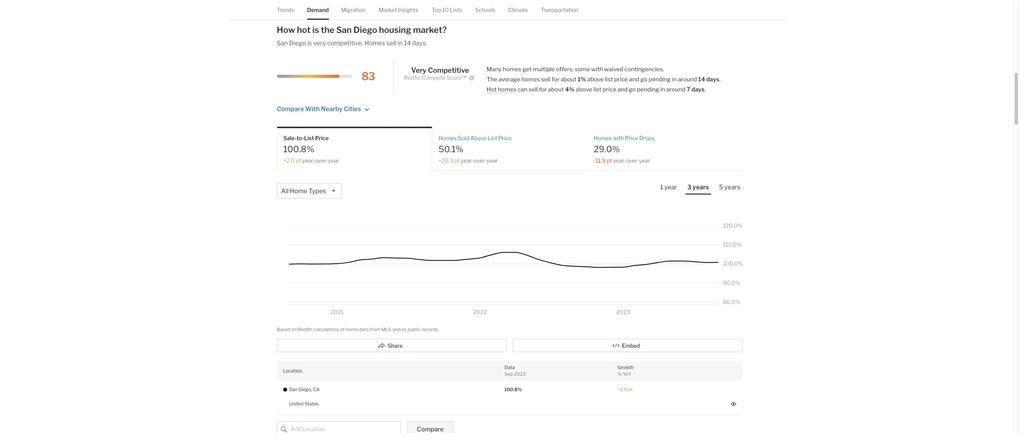 Task type: locate. For each thing, give the bounding box(es) containing it.
multiple
[[533, 66, 555, 73]]

2 years from the left
[[725, 184, 741, 191]]

1 vertical spatial compare
[[417, 426, 444, 434]]

0 vertical spatial compare
[[277, 106, 304, 113]]

5 years button
[[718, 184, 743, 194]]

2 list from the left
[[488, 135, 497, 142]]

0 horizontal spatial year-
[[302, 157, 315, 164]]

2 horizontal spatial over-
[[626, 157, 639, 164]]

over- down above
[[474, 157, 487, 164]]

pt inside homes with price drops 29.0% -11.9 pt year-over-year
[[607, 157, 612, 164]]

year inside homes sold above list price 50.1% +20.3 pt year-over-year
[[487, 157, 498, 164]]

1 vertical spatial in
[[672, 76, 677, 83]]

homes down average
[[498, 86, 517, 93]]

2 vertical spatial san
[[289, 387, 298, 393]]

14
[[404, 40, 411, 47], [699, 76, 706, 83]]

types
[[309, 188, 326, 195]]

homes inside homes sold above list price 50.1% +20.3 pt year-over-year
[[439, 135, 457, 142]]

about up the '4%'
[[561, 76, 577, 83]]

0 horizontal spatial +2.0
[[284, 157, 295, 164]]

1 horizontal spatial 14
[[699, 76, 706, 83]]

1 over- from the left
[[315, 157, 328, 164]]

public
[[408, 327, 421, 333]]

compare button
[[407, 422, 454, 434]]

with
[[592, 66, 603, 73], [613, 135, 624, 142]]

1 vertical spatial for
[[539, 86, 547, 93]]

and
[[630, 76, 640, 83], [618, 86, 628, 93]]

pending
[[649, 76, 671, 83], [637, 86, 660, 93]]

pt down yoy
[[629, 387, 633, 393]]

homes sold above list price 50.1% +20.3 pt year-over-year
[[439, 135, 512, 164]]

trends
[[277, 7, 294, 13]]

the
[[487, 76, 497, 83]]

year inside homes with price drops 29.0% -11.9 pt year-over-year
[[639, 157, 651, 164]]

all
[[281, 188, 289, 195]]

0 horizontal spatial years
[[693, 184, 709, 191]]

1 horizontal spatial go
[[641, 76, 648, 83]]

list right above
[[488, 135, 497, 142]]

pt right 11.9
[[607, 157, 612, 164]]

list
[[304, 135, 314, 142], [488, 135, 497, 142]]

3 year- from the left
[[614, 157, 626, 164]]

years
[[693, 184, 709, 191], [725, 184, 741, 191]]

0 horizontal spatial list
[[304, 135, 314, 142]]

price right to-
[[315, 135, 329, 142]]

1 horizontal spatial days
[[707, 76, 720, 83]]

1 vertical spatial homes
[[522, 76, 540, 83]]

price inside homes sold above list price 50.1% +20.3 pt year-over-year
[[499, 135, 512, 142]]

trends link
[[277, 0, 294, 20]]

with up 29.0%
[[613, 135, 624, 142]]

days.
[[413, 40, 427, 47]]

the
[[321, 25, 335, 35]]

on
[[292, 327, 297, 333]]

3
[[688, 184, 692, 191]]

1 horizontal spatial diego
[[354, 25, 377, 35]]

1 price from the left
[[315, 135, 329, 142]]

price inside homes with price drops 29.0% -11.9 pt year-over-year
[[625, 135, 639, 142]]

go
[[641, 76, 648, 83], [629, 86, 636, 93]]

days
[[707, 76, 720, 83], [692, 86, 705, 93]]

-
[[594, 157, 596, 164]]

years right 5
[[725, 184, 741, 191]]

0 horizontal spatial in
[[398, 40, 403, 47]]

homes up 50.1%
[[439, 135, 457, 142]]

3 years
[[688, 184, 709, 191]]

1 vertical spatial diego
[[289, 40, 306, 47]]

data sep 2023
[[505, 365, 526, 378]]

price
[[615, 76, 628, 83], [603, 86, 617, 93]]

+2.0 down sale-
[[284, 157, 295, 164]]

+2.0 pt
[[618, 387, 633, 393]]

100.8% down sep
[[505, 387, 522, 393]]

2 year- from the left
[[461, 157, 474, 164]]

0 vertical spatial pending
[[649, 76, 671, 83]]

100.8% down to-
[[284, 144, 315, 155]]

all home types
[[281, 188, 326, 195]]

price
[[315, 135, 329, 142], [499, 135, 512, 142], [625, 135, 639, 142]]

1 horizontal spatial sell
[[529, 86, 538, 93]]

list right the '4%'
[[594, 86, 602, 93]]

0 horizontal spatial sell
[[387, 40, 396, 47]]

and down waived
[[618, 86, 628, 93]]

homes inside homes with price drops 29.0% -11.9 pt year-over-year
[[594, 135, 612, 142]]

diego
[[354, 25, 377, 35], [289, 40, 306, 47]]

around left the 7
[[667, 86, 686, 93]]

years right 3
[[693, 184, 709, 191]]

competitive
[[428, 66, 469, 74]]

list
[[605, 76, 613, 83], [594, 86, 602, 93]]

compare
[[277, 106, 304, 113], [417, 426, 444, 434]]

list inside homes sold above list price 50.1% +20.3 pt year-over-year
[[488, 135, 497, 142]]

0 vertical spatial redfin
[[404, 75, 421, 81]]

2 vertical spatial sell
[[529, 86, 538, 93]]

diego up san diego is very competitive. homes sell in 14 days. at left
[[354, 25, 377, 35]]

top 10 lists
[[432, 7, 462, 13]]

+2.0 down % at bottom right
[[618, 387, 628, 393]]

is left the
[[313, 25, 319, 35]]

year- down 29.0%
[[614, 157, 626, 164]]

1 horizontal spatial redfin
[[404, 75, 421, 81]]

homes for 29.0%
[[594, 135, 612, 142]]

is for very
[[308, 40, 312, 47]]

1%
[[578, 76, 586, 83]]

0 vertical spatial +2.0
[[284, 157, 295, 164]]

compare inside button
[[417, 426, 444, 434]]

1 horizontal spatial price
[[499, 135, 512, 142]]

and/or
[[393, 327, 407, 333]]

0 horizontal spatial with
[[592, 66, 603, 73]]

top 10 lists link
[[432, 0, 462, 20]]

1 vertical spatial around
[[667, 86, 686, 93]]

0 horizontal spatial diego
[[289, 40, 306, 47]]

year- down 50.1%
[[461, 157, 474, 164]]

homes down get
[[522, 76, 540, 83]]

sell down multiple in the right top of the page
[[542, 76, 551, 83]]

is left very
[[308, 40, 312, 47]]

over- right 11.9
[[626, 157, 639, 164]]

data
[[505, 365, 515, 371]]

redfin
[[404, 75, 421, 81], [298, 327, 312, 333]]

0 vertical spatial around
[[678, 76, 697, 83]]

1 year- from the left
[[302, 157, 315, 164]]

2 horizontal spatial year-
[[614, 157, 626, 164]]

1 year
[[661, 184, 678, 191]]

1 horizontal spatial compare
[[417, 426, 444, 434]]

1 vertical spatial with
[[613, 135, 624, 142]]

years for 5 years
[[725, 184, 741, 191]]

records.
[[422, 327, 439, 333]]

list down waived
[[605, 76, 613, 83]]

1 years from the left
[[693, 184, 709, 191]]

around up the 7
[[678, 76, 697, 83]]

1 vertical spatial price
[[603, 86, 617, 93]]

1 horizontal spatial list
[[605, 76, 613, 83]]

united states
[[289, 402, 319, 407]]

1 horizontal spatial with
[[613, 135, 624, 142]]

market insights link
[[379, 0, 418, 20]]

redfin right on
[[298, 327, 312, 333]]

1 horizontal spatial over-
[[474, 157, 487, 164]]

and down the contingencies.
[[630, 76, 640, 83]]

1 vertical spatial pending
[[637, 86, 660, 93]]

year
[[328, 157, 339, 164], [487, 157, 498, 164], [639, 157, 651, 164], [665, 184, 678, 191]]

1 list from the left
[[304, 135, 314, 142]]

0 vertical spatial .
[[720, 76, 721, 83]]

over- inside homes sold above list price 50.1% +20.3 pt year-over-year
[[474, 157, 487, 164]]

very
[[411, 66, 427, 74]]

list right sale-
[[304, 135, 314, 142]]

2 price from the left
[[499, 135, 512, 142]]

about left the '4%'
[[548, 86, 564, 93]]

compete
[[422, 75, 446, 81]]

migration
[[341, 7, 366, 13]]

1 vertical spatial redfin
[[298, 327, 312, 333]]

1 vertical spatial sell
[[542, 76, 551, 83]]

homes down how hot is the san diego housing market?
[[365, 40, 385, 47]]

price right above
[[499, 135, 512, 142]]

over- up 'types'
[[315, 157, 328, 164]]

for down multiple in the right top of the page
[[539, 86, 547, 93]]

compare with nearby cities
[[277, 106, 361, 113]]

1 horizontal spatial year-
[[461, 157, 474, 164]]

0 vertical spatial 100.8%
[[284, 144, 315, 155]]

0 vertical spatial with
[[592, 66, 603, 73]]

1 vertical spatial 14
[[699, 76, 706, 83]]

2 horizontal spatial sell
[[542, 76, 551, 83]]

very
[[314, 40, 326, 47]]

over- for -
[[626, 157, 639, 164]]

homes
[[365, 40, 385, 47], [439, 135, 457, 142], [594, 135, 612, 142]]

above down 1%
[[576, 86, 593, 93]]

san for diego
[[277, 40, 288, 47]]

1 horizontal spatial san
[[289, 387, 298, 393]]

san up competitive. in the top left of the page
[[336, 25, 352, 35]]

home
[[290, 188, 308, 195]]

climate
[[509, 7, 528, 13]]

0 horizontal spatial compare
[[277, 106, 304, 113]]

sell down housing
[[387, 40, 396, 47]]

2 horizontal spatial homes
[[594, 135, 612, 142]]

1 vertical spatial 100.8%
[[505, 387, 522, 393]]

0 vertical spatial is
[[313, 25, 319, 35]]

pt
[[296, 157, 301, 164], [455, 157, 460, 164], [607, 157, 612, 164], [629, 387, 633, 393]]

1 horizontal spatial years
[[725, 184, 741, 191]]

1 horizontal spatial and
[[630, 76, 640, 83]]

ca
[[313, 387, 320, 393]]

price left drops at the top right of page
[[625, 135, 639, 142]]

calculations
[[313, 327, 339, 333]]

0 vertical spatial and
[[630, 76, 640, 83]]

homes
[[503, 66, 522, 73], [522, 76, 540, 83], [498, 86, 517, 93]]

0 vertical spatial above
[[588, 76, 604, 83]]

0 horizontal spatial for
[[539, 86, 547, 93]]

0 horizontal spatial 100.8%
[[284, 144, 315, 155]]

0 vertical spatial diego
[[354, 25, 377, 35]]

1 vertical spatial and
[[618, 86, 628, 93]]

2023
[[514, 372, 526, 378]]

1 year button
[[659, 184, 680, 194]]

growth
[[618, 365, 634, 371]]

sell
[[387, 40, 396, 47], [542, 76, 551, 83], [529, 86, 538, 93]]

for down the offers, on the right top of page
[[552, 76, 560, 83]]

sale-to-list price 100.8% +2.0 pt year-over-year
[[284, 135, 339, 164]]

1 horizontal spatial +2.0
[[618, 387, 628, 393]]

sold
[[458, 135, 469, 142]]

1 vertical spatial days
[[692, 86, 705, 93]]

pt right +20.3
[[455, 157, 460, 164]]

0 horizontal spatial .
[[705, 86, 706, 93]]

price inside sale-to-list price 100.8% +2.0 pt year-over-year
[[315, 135, 329, 142]]

2 over- from the left
[[474, 157, 487, 164]]

homes up average
[[503, 66, 522, 73]]

7
[[687, 86, 691, 93]]

0 horizontal spatial price
[[315, 135, 329, 142]]

redfin down very
[[404, 75, 421, 81]]

year- down to-
[[302, 157, 315, 164]]

+20.3
[[439, 157, 453, 164]]

1 horizontal spatial list
[[488, 135, 497, 142]]

to-
[[297, 135, 304, 142]]

about
[[561, 76, 577, 83], [548, 86, 564, 93]]

2 horizontal spatial price
[[625, 135, 639, 142]]

sell right can
[[529, 86, 538, 93]]

1 vertical spatial san
[[277, 40, 288, 47]]

1 vertical spatial list
[[594, 86, 602, 93]]

0 vertical spatial san
[[336, 25, 352, 35]]

san down how
[[277, 40, 288, 47]]

0 vertical spatial for
[[552, 76, 560, 83]]

0 horizontal spatial is
[[308, 40, 312, 47]]

3 over- from the left
[[626, 157, 639, 164]]

around
[[678, 76, 697, 83], [667, 86, 686, 93]]

over- for 50.1%
[[474, 157, 487, 164]]

1 vertical spatial +2.0
[[618, 387, 628, 393]]

0 horizontal spatial days
[[692, 86, 705, 93]]

drops
[[640, 135, 655, 142]]

year- inside homes with price drops 29.0% -11.9 pt year-over-year
[[614, 157, 626, 164]]

above right 1%
[[588, 76, 604, 83]]

1 vertical spatial is
[[308, 40, 312, 47]]

3 price from the left
[[625, 135, 639, 142]]

homes up 29.0%
[[594, 135, 612, 142]]

.
[[720, 76, 721, 83], [705, 86, 706, 93]]

data
[[359, 327, 369, 333]]

homes for 50.1%
[[439, 135, 457, 142]]

year- inside homes sold above list price 50.1% +20.3 pt year-over-year
[[461, 157, 474, 164]]

1 horizontal spatial homes
[[439, 135, 457, 142]]

san left diego,
[[289, 387, 298, 393]]

5
[[720, 184, 724, 191]]

with right some
[[592, 66, 603, 73]]

list inside sale-to-list price 100.8% +2.0 pt year-over-year
[[304, 135, 314, 142]]

0 vertical spatial 14
[[404, 40, 411, 47]]

lists
[[450, 7, 462, 13]]

diego down hot on the top left
[[289, 40, 306, 47]]

pt inside homes sold above list price 50.1% +20.3 pt year-over-year
[[455, 157, 460, 164]]

1 horizontal spatial 100.8%
[[505, 387, 522, 393]]

2 vertical spatial in
[[661, 86, 666, 93]]

1 horizontal spatial is
[[313, 25, 319, 35]]

1 vertical spatial go
[[629, 86, 636, 93]]

waived
[[605, 66, 624, 73]]

sep
[[505, 372, 513, 378]]

very competitive
[[411, 66, 469, 74]]

0 horizontal spatial over-
[[315, 157, 328, 164]]

0 vertical spatial days
[[707, 76, 720, 83]]

migration link
[[341, 0, 366, 20]]

0 vertical spatial in
[[398, 40, 403, 47]]

over- inside homes with price drops 29.0% -11.9 pt year-over-year
[[626, 157, 639, 164]]

pt down to-
[[296, 157, 301, 164]]

0 horizontal spatial san
[[277, 40, 288, 47]]



Task type: vqa. For each thing, say whether or not it's contained in the screenshot.
MARKET?
yes



Task type: describe. For each thing, give the bounding box(es) containing it.
wrapper image
[[281, 427, 287, 433]]

many
[[487, 66, 502, 73]]

29.0%
[[594, 144, 620, 155]]

compare for compare
[[417, 426, 444, 434]]

with inside many homes get multiple offers, some with waived contingencies. the average homes  sell for about 1% above list price and  go pending in around 14 days . hot homes can  sell for about 4% above list price and  go pending in around 7 days .
[[592, 66, 603, 73]]

years for 3 years
[[693, 184, 709, 191]]

over- inside sale-to-list price 100.8% +2.0 pt year-over-year
[[315, 157, 328, 164]]

11.9
[[596, 157, 606, 164]]

year- for -
[[614, 157, 626, 164]]

2 vertical spatial homes
[[498, 86, 517, 93]]

nearby
[[321, 106, 343, 113]]

+2.0 inside sale-to-list price 100.8% +2.0 pt year-over-year
[[284, 157, 295, 164]]

diego,
[[299, 387, 312, 393]]

0 horizontal spatial redfin
[[298, 327, 312, 333]]

how hot is the san diego housing market?
[[277, 25, 447, 35]]

hot
[[487, 86, 497, 93]]

100.8% inside sale-to-list price 100.8% +2.0 pt year-over-year
[[284, 144, 315, 155]]

year inside sale-to-list price 100.8% +2.0 pt year-over-year
[[328, 157, 339, 164]]

san diego is very competitive. homes sell in 14 days.
[[277, 40, 427, 47]]

0 vertical spatial go
[[641, 76, 648, 83]]

some
[[575, 66, 590, 73]]

2 horizontal spatial in
[[672, 76, 677, 83]]

0 vertical spatial price
[[615, 76, 628, 83]]

many homes get multiple offers, some with waived contingencies. the average homes  sell for about 1% above list price and  go pending in around 14 days . hot homes can  sell for about 4% above list price and  go pending in around 7 days .
[[487, 66, 721, 93]]

is for the
[[313, 25, 319, 35]]

cities
[[344, 106, 361, 113]]

Add Location search field
[[277, 422, 401, 434]]

demand link
[[307, 0, 329, 20]]

year inside button
[[665, 184, 678, 191]]

1 vertical spatial .
[[705, 86, 706, 93]]

of
[[340, 327, 345, 333]]

0 vertical spatial about
[[561, 76, 577, 83]]

1
[[661, 184, 664, 191]]

homes with price drops 29.0% -11.9 pt year-over-year
[[594, 135, 655, 164]]

4%
[[565, 86, 575, 93]]

0 horizontal spatial go
[[629, 86, 636, 93]]

insights
[[398, 7, 418, 13]]

share button
[[277, 340, 507, 353]]

0 horizontal spatial 14
[[404, 40, 411, 47]]

1 vertical spatial about
[[548, 86, 564, 93]]

states
[[305, 402, 319, 407]]

contingencies.
[[625, 66, 664, 73]]

with inside homes with price drops 29.0% -11.9 pt year-over-year
[[613, 135, 624, 142]]

based
[[277, 327, 291, 333]]

50.1%
[[439, 144, 464, 155]]

home
[[346, 327, 358, 333]]

united
[[289, 402, 304, 407]]

1 vertical spatial above
[[576, 86, 593, 93]]

3 years button
[[686, 184, 711, 195]]

san diego, ca
[[289, 387, 320, 393]]

compare for compare with nearby cities
[[277, 106, 304, 113]]

transportation
[[541, 7, 579, 13]]

0 horizontal spatial homes
[[365, 40, 385, 47]]

how
[[277, 25, 295, 35]]

year- inside sale-to-list price 100.8% +2.0 pt year-over-year
[[302, 157, 315, 164]]

embed
[[622, 343, 640, 350]]

2 horizontal spatial san
[[336, 25, 352, 35]]

market
[[379, 7, 397, 13]]

san for diego,
[[289, 387, 298, 393]]

based on redfin calculations of home data from mls and/or public records.
[[277, 327, 439, 333]]

1 horizontal spatial .
[[720, 76, 721, 83]]

schools
[[476, 7, 496, 13]]

yoy
[[623, 372, 632, 378]]

competitive.
[[327, 40, 363, 47]]

market insights
[[379, 7, 418, 13]]

1 horizontal spatial in
[[661, 86, 666, 93]]

location
[[283, 369, 302, 374]]

share
[[388, 343, 403, 350]]

0 horizontal spatial and
[[618, 86, 628, 93]]

average
[[499, 76, 521, 83]]

14 inside many homes get multiple offers, some with waived contingencies. the average homes  sell for about 1% above list price and  go pending in around 14 days . hot homes can  sell for about 4% above list price and  go pending in around 7 days .
[[699, 76, 706, 83]]

5 years
[[720, 184, 741, 191]]

10
[[443, 7, 449, 13]]

year- for 50.1%
[[461, 157, 474, 164]]

can
[[518, 86, 528, 93]]

demand
[[307, 7, 329, 13]]

0 vertical spatial homes
[[503, 66, 522, 73]]

housing
[[379, 25, 411, 35]]

sale-
[[284, 135, 297, 142]]

transportation link
[[541, 0, 579, 20]]

with
[[305, 106, 320, 113]]

hot
[[297, 25, 311, 35]]

0 horizontal spatial list
[[594, 86, 602, 93]]

%
[[618, 372, 622, 378]]

offers,
[[556, 66, 574, 73]]

1 horizontal spatial for
[[552, 76, 560, 83]]

embed button
[[513, 340, 743, 353]]

market?
[[413, 25, 447, 35]]

get
[[523, 66, 532, 73]]

climate link
[[509, 0, 528, 20]]

83
[[362, 70, 375, 83]]

pt inside sale-to-list price 100.8% +2.0 pt year-over-year
[[296, 157, 301, 164]]

0 vertical spatial sell
[[387, 40, 396, 47]]

mls
[[382, 327, 392, 333]]

above
[[471, 135, 487, 142]]

redfin compete score ™
[[404, 75, 467, 81]]

top
[[432, 7, 442, 13]]

from
[[370, 327, 381, 333]]



